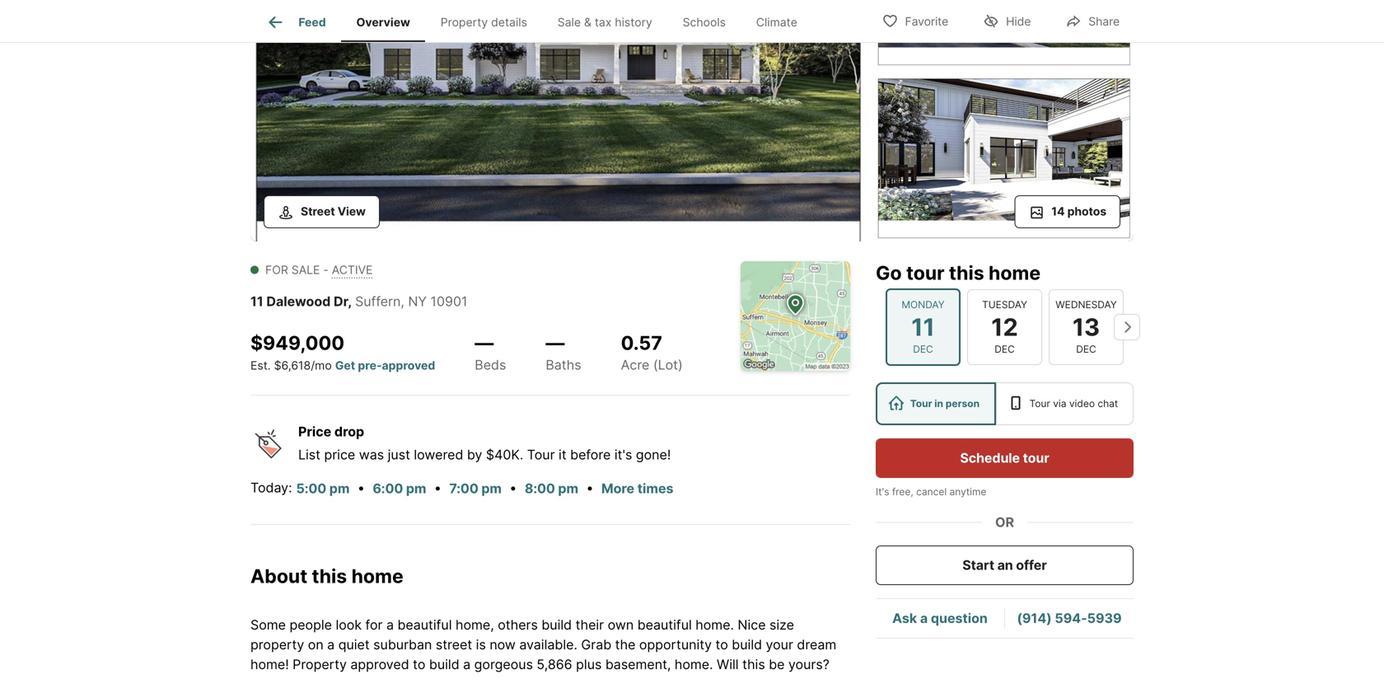 Task type: vqa. For each thing, say whether or not it's contained in the screenshot.
Estate within the dropdown button
no



Task type: describe. For each thing, give the bounding box(es) containing it.
&
[[584, 15, 592, 29]]

$40k.
[[486, 447, 524, 463]]

5:00
[[296, 481, 327, 497]]

photos
[[1068, 204, 1107, 218]]

a right for
[[386, 617, 394, 633]]

tour via video chat option
[[996, 382, 1134, 425]]

is
[[476, 637, 486, 653]]

now
[[490, 637, 516, 653]]

sale & tax history tab
[[543, 2, 668, 42]]

tuesday
[[982, 299, 1028, 310]]

overview tab
[[341, 2, 426, 42]]

property inside some people look for a beautiful home, others build their own beautiful home. nice size property on a quiet suburban street is now available. grab the opportunity to build your dream home! property approved to build a gorgeous 5,866 plus basement, home. will this be yours?
[[293, 656, 347, 672]]

8:00 pm button
[[524, 478, 579, 500]]

ask a question link
[[893, 610, 988, 626]]

tour in person option
[[876, 382, 996, 425]]

$949,000 est. $6,618 /mo get pre-approved
[[251, 331, 435, 372]]

tour for schedule
[[1023, 450, 1050, 466]]

chat
[[1098, 398, 1119, 410]]

street
[[301, 204, 335, 218]]

will
[[717, 656, 739, 672]]

anytime
[[950, 486, 987, 498]]

video
[[1070, 398, 1095, 410]]

start
[[963, 557, 995, 573]]

quiet
[[338, 637, 370, 653]]

monday 11 dec
[[902, 299, 945, 355]]

sale & tax history
[[558, 15, 653, 29]]

4 • from the left
[[586, 480, 594, 496]]

1 , from the left
[[348, 293, 352, 309]]

a down street
[[463, 656, 471, 672]]

est.
[[251, 358, 271, 372]]

view
[[338, 204, 366, 218]]

0 horizontal spatial this
[[312, 565, 347, 588]]

more
[[602, 481, 635, 497]]

tour for go
[[907, 261, 945, 284]]

gone!
[[636, 447, 671, 463]]

approved inside $949,000 est. $6,618 /mo get pre-approved
[[382, 358, 435, 372]]

price
[[298, 424, 331, 440]]

schedule tour button
[[876, 438, 1134, 478]]

favorite
[[905, 14, 949, 28]]

ask a question
[[893, 610, 988, 626]]

share
[[1089, 14, 1120, 28]]

was
[[359, 447, 384, 463]]

tab list containing feed
[[251, 0, 826, 42]]

1 pm from the left
[[330, 481, 350, 497]]

map entry image
[[741, 261, 851, 371]]

cancel
[[917, 486, 947, 498]]

opportunity
[[639, 637, 712, 653]]

0 vertical spatial home.
[[696, 617, 734, 633]]

about
[[251, 565, 308, 588]]

dec for 11
[[913, 343, 934, 355]]

dalewood
[[267, 293, 331, 309]]

offer
[[1016, 557, 1047, 573]]

0 vertical spatial home
[[989, 261, 1041, 284]]

for
[[265, 263, 288, 277]]

tour for tour via video chat
[[1030, 398, 1051, 410]]

schedule tour
[[960, 450, 1050, 466]]

it
[[559, 447, 567, 463]]

11 dalewood dr , suffern , ny 10901
[[251, 293, 468, 309]]

beds
[[475, 357, 506, 373]]

1 vertical spatial home.
[[675, 656, 713, 672]]

question
[[931, 610, 988, 626]]

gorgeous
[[474, 656, 533, 672]]

person
[[946, 398, 980, 410]]

4 pm from the left
[[558, 481, 579, 497]]

nice
[[738, 617, 766, 633]]

tour in person
[[910, 398, 980, 410]]

before
[[570, 447, 611, 463]]

active
[[332, 263, 373, 277]]

— beds
[[475, 331, 506, 373]]

a right ask
[[921, 610, 928, 626]]

(914)
[[1017, 610, 1052, 626]]

1 horizontal spatial to
[[716, 637, 728, 653]]

overview
[[356, 15, 410, 29]]

0 horizontal spatial 11
[[251, 293, 263, 309]]

— for — beds
[[475, 331, 494, 354]]

pre-
[[358, 358, 382, 372]]

sale
[[292, 263, 320, 277]]

today: 5:00 pm • 6:00 pm • 7:00 pm • 8:00 pm • more times
[[251, 480, 674, 497]]

baths
[[546, 357, 582, 373]]

-
[[323, 263, 329, 277]]

drop
[[335, 424, 364, 440]]

available.
[[520, 637, 578, 653]]

basement,
[[606, 656, 671, 672]]

details
[[491, 15, 527, 29]]

people
[[290, 617, 332, 633]]

feed
[[299, 15, 326, 29]]

start an offer
[[963, 557, 1047, 573]]

price
[[324, 447, 355, 463]]

tax
[[595, 15, 612, 29]]

lowered
[[414, 447, 463, 463]]

7:00
[[449, 481, 479, 497]]

property details
[[441, 15, 527, 29]]

0 horizontal spatial build
[[429, 656, 460, 672]]

favorite button
[[868, 4, 963, 37]]

a right on
[[327, 637, 335, 653]]

on
[[308, 637, 324, 653]]

14 photos
[[1052, 204, 1107, 218]]



Task type: locate. For each thing, give the bounding box(es) containing it.
tour left via
[[1030, 398, 1051, 410]]

tour up monday
[[907, 261, 945, 284]]

property inside tab
[[441, 15, 488, 29]]

tour for tour in person
[[910, 398, 933, 410]]

dec inside tuesday 12 dec
[[995, 343, 1015, 355]]

home up tuesday
[[989, 261, 1041, 284]]

3 • from the left
[[510, 480, 517, 496]]

schedule
[[960, 450, 1020, 466]]

— up beds
[[475, 331, 494, 354]]

• left 7:00 at the bottom left of page
[[434, 480, 442, 496]]

•
[[358, 480, 365, 496], [434, 480, 442, 496], [510, 480, 517, 496], [586, 480, 594, 496]]

• left more
[[586, 480, 594, 496]]

1 horizontal spatial 11
[[912, 313, 935, 341]]

plus
[[576, 656, 602, 672]]

, left "suffern"
[[348, 293, 352, 309]]

dec for 13
[[1077, 343, 1097, 355]]

0 vertical spatial to
[[716, 637, 728, 653]]

this right about
[[312, 565, 347, 588]]

home.
[[696, 617, 734, 633], [675, 656, 713, 672]]

own
[[608, 617, 634, 633]]

build down the nice at the bottom right of page
[[732, 637, 762, 653]]

dec inside wednesday 13 dec
[[1077, 343, 1097, 355]]

tuesday 12 dec
[[982, 299, 1028, 355]]

pm right 8:00
[[558, 481, 579, 497]]

2 • from the left
[[434, 480, 442, 496]]

property
[[251, 637, 304, 653]]

— baths
[[546, 331, 582, 373]]

, left ny
[[401, 293, 405, 309]]

0 horizontal spatial dec
[[913, 343, 934, 355]]

get
[[335, 358, 355, 372]]

0 horizontal spatial beautiful
[[398, 617, 452, 633]]

list
[[298, 447, 321, 463]]

5,866
[[537, 656, 573, 672]]

13
[[1073, 313, 1100, 341]]

go tour this home
[[876, 261, 1041, 284]]

3 pm from the left
[[482, 481, 502, 497]]

approved inside some people look for a beautiful home, others build their own beautiful home. nice size property on a quiet suburban street is now available. grab the opportunity to build your dream home! property approved to build a gorgeous 5,866 plus basement, home. will this be yours?
[[351, 656, 409, 672]]

size
[[770, 617, 794, 633]]

dec down monday
[[913, 343, 934, 355]]

1 vertical spatial home
[[352, 565, 404, 588]]

/mo
[[311, 358, 332, 372]]

dream
[[797, 637, 837, 653]]

feed link
[[266, 12, 326, 32]]

more times link
[[602, 481, 674, 497]]

sale
[[558, 15, 581, 29]]

11 down monday
[[912, 313, 935, 341]]

climate
[[756, 15, 798, 29]]

1 horizontal spatial —
[[546, 331, 565, 354]]

2 horizontal spatial build
[[732, 637, 762, 653]]

1 vertical spatial tour
[[1023, 450, 1050, 466]]

street
[[436, 637, 472, 653]]

property down on
[[293, 656, 347, 672]]

1 horizontal spatial beautiful
[[638, 617, 692, 633]]

1 horizontal spatial this
[[743, 656, 765, 672]]

this inside some people look for a beautiful home, others build their own beautiful home. nice size property on a quiet suburban street is now available. grab the opportunity to build your dream home! property approved to build a gorgeous 5,866 plus basement, home. will this be yours?
[[743, 656, 765, 672]]

build
[[542, 617, 572, 633], [732, 637, 762, 653], [429, 656, 460, 672]]

1 horizontal spatial property
[[441, 15, 488, 29]]

home up for
[[352, 565, 404, 588]]

1 dec from the left
[[913, 343, 934, 355]]

this up tuesday
[[949, 261, 985, 284]]

11
[[251, 293, 263, 309], [912, 313, 935, 341]]

1 vertical spatial to
[[413, 656, 426, 672]]

0 horizontal spatial home
[[352, 565, 404, 588]]

— up baths
[[546, 331, 565, 354]]

list box
[[876, 382, 1134, 425]]

0 horizontal spatial tour
[[907, 261, 945, 284]]

0 vertical spatial property
[[441, 15, 488, 29]]

your
[[766, 637, 794, 653]]

property details tab
[[426, 2, 543, 42]]

via
[[1053, 398, 1067, 410]]

,
[[348, 293, 352, 309], [401, 293, 405, 309]]

free,
[[892, 486, 914, 498]]

None button
[[886, 288, 961, 366], [968, 289, 1043, 365], [1049, 289, 1124, 365], [886, 288, 961, 366], [968, 289, 1043, 365], [1049, 289, 1124, 365]]

(914) 594-5939
[[1017, 610, 1122, 626]]

tab list
[[251, 0, 826, 42]]

hide
[[1006, 14, 1031, 28]]

climate tab
[[741, 2, 813, 42]]

2 dec from the left
[[995, 343, 1015, 355]]

1 horizontal spatial tour
[[1023, 450, 1050, 466]]

tour
[[907, 261, 945, 284], [1023, 450, 1050, 466]]

11 dalewood dr, suffern, ny 10901 image
[[251, 0, 869, 241], [876, 0, 1134, 68], [876, 75, 1134, 241]]

history
[[615, 15, 653, 29]]

the
[[615, 637, 636, 653]]

dec inside monday 11 dec
[[913, 343, 934, 355]]

0 horizontal spatial to
[[413, 656, 426, 672]]

build up available.
[[542, 617, 572, 633]]

build down street
[[429, 656, 460, 672]]

ny
[[408, 293, 427, 309]]

pm right 7:00 at the bottom left of page
[[482, 481, 502, 497]]

1 • from the left
[[358, 480, 365, 496]]

2 horizontal spatial tour
[[1030, 398, 1051, 410]]

2 pm from the left
[[406, 481, 426, 497]]

tour inside "price drop list price was just lowered by $40k. tour it before it's gone!"
[[527, 447, 555, 463]]

start an offer button
[[876, 546, 1134, 585]]

2 vertical spatial build
[[429, 656, 460, 672]]

1 vertical spatial this
[[312, 565, 347, 588]]

get pre-approved link
[[335, 358, 435, 372]]

2 horizontal spatial dec
[[1077, 343, 1097, 355]]

look
[[336, 617, 362, 633]]

today:
[[251, 480, 292, 496]]

1 horizontal spatial build
[[542, 617, 572, 633]]

active link
[[332, 263, 373, 277]]

suburban
[[373, 637, 432, 653]]

price drop list price was just lowered by $40k. tour it before it's gone!
[[298, 424, 671, 463]]

0 horizontal spatial tour
[[527, 447, 555, 463]]

property left details
[[441, 15, 488, 29]]

0 horizontal spatial —
[[475, 331, 494, 354]]

it's
[[876, 486, 890, 498]]

home!
[[251, 656, 289, 672]]

dec down "12"
[[995, 343, 1015, 355]]

schools tab
[[668, 2, 741, 42]]

approved right get
[[382, 358, 435, 372]]

8:00
[[525, 481, 555, 497]]

tour inside option
[[910, 398, 933, 410]]

some people look for a beautiful home, others build their own beautiful home. nice size property on a quiet suburban street is now available. grab the opportunity to build your dream home! property approved to build a gorgeous 5,866 plus basement, home. will this be yours?
[[251, 617, 837, 672]]

0 horizontal spatial ,
[[348, 293, 352, 309]]

1 horizontal spatial home
[[989, 261, 1041, 284]]

next image
[[1114, 314, 1141, 340]]

times
[[638, 481, 674, 497]]

0.57
[[621, 331, 663, 354]]

grab
[[581, 637, 612, 653]]

(914) 594-5939 link
[[1017, 610, 1122, 626]]

tour inside button
[[1023, 450, 1050, 466]]

approved
[[382, 358, 435, 372], [351, 656, 409, 672]]

6:00
[[373, 481, 403, 497]]

2 horizontal spatial this
[[949, 261, 985, 284]]

dr
[[334, 293, 348, 309]]

0 vertical spatial approved
[[382, 358, 435, 372]]

3 dec from the left
[[1077, 343, 1097, 355]]

11 inside monday 11 dec
[[912, 313, 935, 341]]

— for — baths
[[546, 331, 565, 354]]

beautiful up opportunity
[[638, 617, 692, 633]]

1 horizontal spatial dec
[[995, 343, 1015, 355]]

go
[[876, 261, 902, 284]]

1 vertical spatial 11
[[912, 313, 935, 341]]

to
[[716, 637, 728, 653], [413, 656, 426, 672]]

2 — from the left
[[546, 331, 565, 354]]

— inside — baths
[[546, 331, 565, 354]]

0 vertical spatial build
[[542, 617, 572, 633]]

11 left the dalewood
[[251, 293, 263, 309]]

0 horizontal spatial property
[[293, 656, 347, 672]]

0 vertical spatial 11
[[251, 293, 263, 309]]

beautiful up 'suburban'
[[398, 617, 452, 633]]

tour left it
[[527, 447, 555, 463]]

yours?
[[789, 656, 830, 672]]

dec down 13
[[1077, 343, 1097, 355]]

tour left in
[[910, 398, 933, 410]]

by
[[467, 447, 482, 463]]

this left be
[[743, 656, 765, 672]]

2 , from the left
[[401, 293, 405, 309]]

• left 8:00
[[510, 480, 517, 496]]

— inside — beds
[[475, 331, 494, 354]]

tour right "schedule"
[[1023, 450, 1050, 466]]

1 horizontal spatial tour
[[910, 398, 933, 410]]

home. left the nice at the bottom right of page
[[696, 617, 734, 633]]

dec for 12
[[995, 343, 1015, 355]]

0 vertical spatial this
[[949, 261, 985, 284]]

approved down 'suburban'
[[351, 656, 409, 672]]

—
[[475, 331, 494, 354], [546, 331, 565, 354]]

2 beautiful from the left
[[638, 617, 692, 633]]

1 horizontal spatial ,
[[401, 293, 405, 309]]

1 vertical spatial property
[[293, 656, 347, 672]]

in
[[935, 398, 944, 410]]

about this home
[[251, 565, 404, 588]]

some
[[251, 617, 286, 633]]

5:00 pm button
[[295, 478, 351, 500]]

12
[[992, 313, 1018, 341]]

14 photos button
[[1015, 195, 1121, 228]]

home,
[[456, 617, 494, 633]]

home. down opportunity
[[675, 656, 713, 672]]

it's free, cancel anytime
[[876, 486, 987, 498]]

tour via video chat
[[1030, 398, 1119, 410]]

pm
[[330, 481, 350, 497], [406, 481, 426, 497], [482, 481, 502, 497], [558, 481, 579, 497]]

to up will
[[716, 637, 728, 653]]

2 vertical spatial this
[[743, 656, 765, 672]]

suffern
[[355, 293, 401, 309]]

pm right 6:00
[[406, 481, 426, 497]]

1 vertical spatial approved
[[351, 656, 409, 672]]

to down 'suburban'
[[413, 656, 426, 672]]

wednesday 13 dec
[[1056, 299, 1117, 355]]

1 — from the left
[[475, 331, 494, 354]]

pm right '5:00'
[[330, 481, 350, 497]]

list box containing tour in person
[[876, 382, 1134, 425]]

1 vertical spatial build
[[732, 637, 762, 653]]

share button
[[1052, 4, 1134, 37]]

0 vertical spatial tour
[[907, 261, 945, 284]]

• left 6:00
[[358, 480, 365, 496]]

5939
[[1088, 610, 1122, 626]]

tour inside option
[[1030, 398, 1051, 410]]

1 beautiful from the left
[[398, 617, 452, 633]]

hide button
[[969, 4, 1045, 37]]



